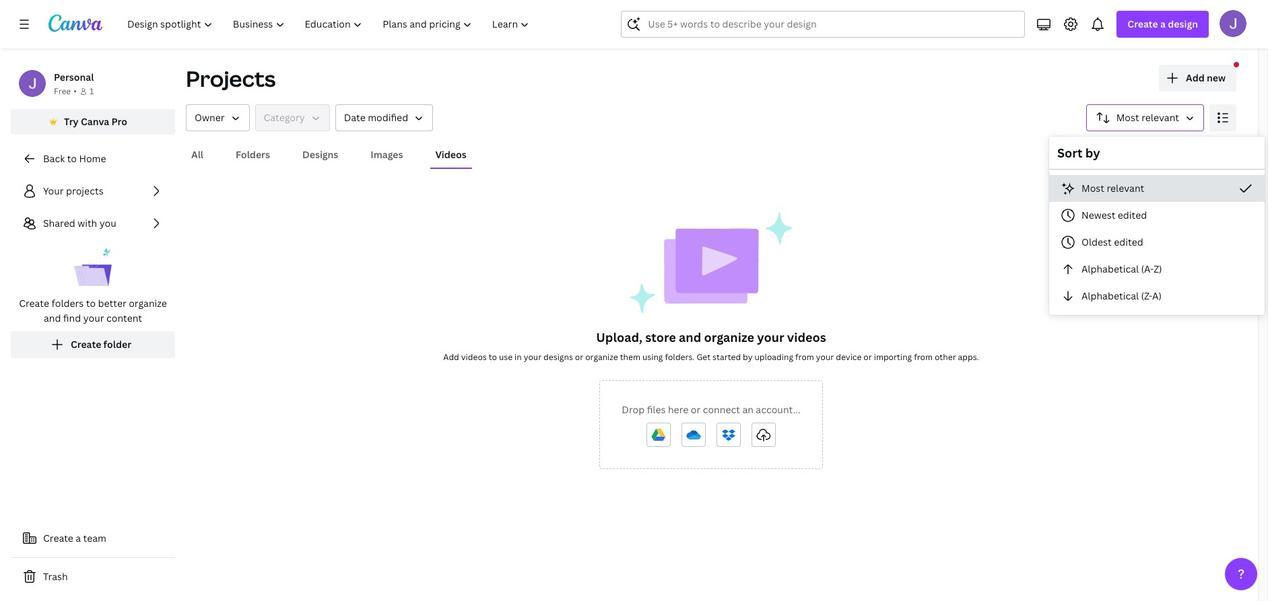 Task type: vqa. For each thing, say whether or not it's contained in the screenshot.
Design.
no



Task type: locate. For each thing, give the bounding box(es) containing it.
modified
[[368, 111, 408, 124]]

0 vertical spatial relevant
[[1142, 111, 1180, 124]]

0 vertical spatial alphabetical
[[1082, 263, 1139, 276]]

jacob simon image
[[1220, 10, 1247, 37]]

better
[[98, 297, 127, 310]]

a inside button
[[76, 532, 81, 545]]

0 vertical spatial add
[[1187, 71, 1205, 84]]

0 vertical spatial most relevant
[[1117, 111, 1180, 124]]

organize down upload,
[[586, 352, 618, 363]]

other
[[935, 352, 957, 363]]

1 vertical spatial and
[[679, 329, 702, 346]]

1 horizontal spatial or
[[691, 404, 701, 416]]

organize up started
[[704, 329, 755, 346]]

create left team in the left of the page
[[43, 532, 73, 545]]

create left folders
[[19, 297, 49, 310]]

trash
[[43, 571, 68, 584]]

a left "design"
[[1161, 18, 1166, 30]]

create inside create folders to better organize and find your content
[[19, 297, 49, 310]]

to inside upload, store and organize your videos add videos to use in your designs or organize them using folders. get started by uploading from your device or importing from other apps.
[[489, 352, 497, 363]]

and up folders.
[[679, 329, 702, 346]]

1 vertical spatial a
[[76, 532, 81, 545]]

1 horizontal spatial by
[[1086, 145, 1101, 161]]

create a design button
[[1117, 11, 1209, 38]]

using
[[643, 352, 663, 363]]

importing
[[874, 352, 912, 363]]

folders
[[236, 148, 270, 161]]

a for team
[[76, 532, 81, 545]]

designs
[[303, 148, 338, 161]]

most relevant
[[1117, 111, 1180, 124], [1082, 182, 1145, 195]]

(z-
[[1142, 290, 1153, 303]]

0 horizontal spatial add
[[444, 352, 459, 363]]

0 vertical spatial edited
[[1118, 209, 1148, 222]]

new
[[1207, 71, 1226, 84]]

add inside upload, store and organize your videos add videos to use in your designs or organize them using folders. get started by uploading from your device or importing from other apps.
[[444, 352, 459, 363]]

free •
[[54, 86, 77, 97]]

account...
[[756, 404, 801, 416]]

from left other
[[914, 352, 933, 363]]

or right device
[[864, 352, 872, 363]]

to right back
[[67, 152, 77, 165]]

0 vertical spatial to
[[67, 152, 77, 165]]

2 horizontal spatial or
[[864, 352, 872, 363]]

create inside dropdown button
[[1128, 18, 1159, 30]]

1 horizontal spatial most
[[1117, 111, 1140, 124]]

organize up content
[[129, 297, 167, 310]]

alphabetical for alphabetical (a-z)
[[1082, 263, 1139, 276]]

1 horizontal spatial to
[[86, 297, 96, 310]]

0 horizontal spatial to
[[67, 152, 77, 165]]

videos left use
[[461, 352, 487, 363]]

add left new
[[1187, 71, 1205, 84]]

them
[[620, 352, 641, 363]]

0 horizontal spatial a
[[76, 532, 81, 545]]

0 vertical spatial a
[[1161, 18, 1166, 30]]

1 horizontal spatial and
[[679, 329, 702, 346]]

2 vertical spatial to
[[489, 352, 497, 363]]

alphabetical inside option
[[1082, 263, 1139, 276]]

create for create folder
[[71, 338, 101, 351]]

alphabetical inside option
[[1082, 290, 1139, 303]]

or right here
[[691, 404, 701, 416]]

2 from from the left
[[914, 352, 933, 363]]

and
[[44, 312, 61, 325], [679, 329, 702, 346]]

to left better
[[86, 297, 96, 310]]

your right find
[[83, 312, 104, 325]]

most relevant inside "button"
[[1117, 111, 1180, 124]]

1 vertical spatial add
[[444, 352, 459, 363]]

1 vertical spatial most relevant
[[1082, 182, 1145, 195]]

1 horizontal spatial videos
[[788, 329, 827, 346]]

alphabetical down oldest edited
[[1082, 263, 1139, 276]]

all button
[[186, 142, 209, 168]]

add new button
[[1160, 65, 1237, 92]]

or right designs
[[575, 352, 584, 363]]

create
[[1128, 18, 1159, 30], [19, 297, 49, 310], [71, 338, 101, 351], [43, 532, 73, 545]]

from
[[796, 352, 815, 363], [914, 352, 933, 363]]

videos up uploading
[[788, 329, 827, 346]]

your inside create folders to better organize and find your content
[[83, 312, 104, 325]]

top level navigation element
[[119, 11, 541, 38]]

Owner button
[[186, 104, 250, 131]]

edited
[[1118, 209, 1148, 222], [1115, 236, 1144, 249]]

1 vertical spatial alphabetical
[[1082, 290, 1139, 303]]

create for create a design
[[1128, 18, 1159, 30]]

owner
[[195, 111, 225, 124]]

0 horizontal spatial by
[[743, 352, 753, 363]]

upload, store and organize your videos add videos to use in your designs or organize them using folders. get started by uploading from your device or importing from other apps.
[[444, 329, 979, 363]]

0 horizontal spatial and
[[44, 312, 61, 325]]

a inside dropdown button
[[1161, 18, 1166, 30]]

1 vertical spatial to
[[86, 297, 96, 310]]

1 alphabetical from the top
[[1082, 263, 1139, 276]]

1 vertical spatial by
[[743, 352, 753, 363]]

0 horizontal spatial videos
[[461, 352, 487, 363]]

connect
[[703, 404, 740, 416]]

alphabetical (a-z) option
[[1050, 256, 1265, 283]]

edited up oldest edited
[[1118, 209, 1148, 222]]

from right uploading
[[796, 352, 815, 363]]

•
[[74, 86, 77, 97]]

use
[[499, 352, 513, 363]]

create a design
[[1128, 18, 1199, 30]]

canva
[[81, 115, 109, 128]]

alphabetical (a-z)
[[1082, 263, 1163, 276]]

to
[[67, 152, 77, 165], [86, 297, 96, 310], [489, 352, 497, 363]]

or
[[575, 352, 584, 363], [864, 352, 872, 363], [691, 404, 701, 416]]

1 vertical spatial most
[[1082, 182, 1105, 195]]

back to home
[[43, 152, 106, 165]]

by right started
[[743, 352, 753, 363]]

sort by list box
[[1050, 175, 1265, 310]]

most relevant up newest edited
[[1082, 182, 1145, 195]]

0 horizontal spatial from
[[796, 352, 815, 363]]

try canva pro button
[[11, 109, 175, 135]]

oldest edited
[[1082, 236, 1144, 249]]

1 horizontal spatial add
[[1187, 71, 1205, 84]]

here
[[668, 404, 689, 416]]

1 horizontal spatial organize
[[586, 352, 618, 363]]

0 vertical spatial organize
[[129, 297, 167, 310]]

alphabetical down alphabetical (a-z)
[[1082, 290, 1139, 303]]

Date modified button
[[335, 104, 433, 131]]

oldest edited button
[[1050, 229, 1265, 256]]

your right the in
[[524, 352, 542, 363]]

most relevant down add new "dropdown button"
[[1117, 111, 1180, 124]]

relevant down add new "dropdown button"
[[1142, 111, 1180, 124]]

in
[[515, 352, 522, 363]]

a for design
[[1161, 18, 1166, 30]]

edited up alphabetical (a-z)
[[1115, 236, 1144, 249]]

0 horizontal spatial most
[[1082, 182, 1105, 195]]

and inside create folders to better organize and find your content
[[44, 312, 61, 325]]

shared with you link
[[11, 210, 175, 237]]

list
[[11, 178, 175, 358]]

your
[[83, 312, 104, 325], [758, 329, 785, 346], [524, 352, 542, 363], [817, 352, 834, 363]]

by
[[1086, 145, 1101, 161], [743, 352, 753, 363]]

and left find
[[44, 312, 61, 325]]

folders.
[[665, 352, 695, 363]]

2 horizontal spatial to
[[489, 352, 497, 363]]

organize
[[129, 297, 167, 310], [704, 329, 755, 346], [586, 352, 618, 363]]

list containing your projects
[[11, 178, 175, 358]]

to inside create folders to better organize and find your content
[[86, 297, 96, 310]]

content
[[106, 312, 142, 325]]

create folders to better organize and find your content
[[19, 297, 167, 325]]

0 vertical spatial most
[[1117, 111, 1140, 124]]

date
[[344, 111, 366, 124]]

1 horizontal spatial from
[[914, 352, 933, 363]]

1 vertical spatial videos
[[461, 352, 487, 363]]

alphabetical
[[1082, 263, 1139, 276], [1082, 290, 1139, 303]]

get
[[697, 352, 711, 363]]

create a team button
[[11, 526, 175, 553]]

create folder button
[[11, 332, 175, 358]]

1 horizontal spatial a
[[1161, 18, 1166, 30]]

create down find
[[71, 338, 101, 351]]

1 vertical spatial relevant
[[1107, 182, 1145, 195]]

to left use
[[489, 352, 497, 363]]

create left "design"
[[1128, 18, 1159, 30]]

projects
[[186, 64, 276, 93]]

None search field
[[621, 11, 1026, 38]]

by right sort
[[1086, 145, 1101, 161]]

1 vertical spatial edited
[[1115, 236, 1144, 249]]

designs
[[544, 352, 573, 363]]

relevant
[[1142, 111, 1180, 124], [1107, 182, 1145, 195]]

relevant up newest edited
[[1107, 182, 1145, 195]]

1 vertical spatial organize
[[704, 329, 755, 346]]

0 vertical spatial and
[[44, 312, 61, 325]]

0 horizontal spatial organize
[[129, 297, 167, 310]]

a
[[1161, 18, 1166, 30], [76, 532, 81, 545]]

a left team in the left of the page
[[76, 532, 81, 545]]

add left use
[[444, 352, 459, 363]]

personal
[[54, 71, 94, 84]]

2 alphabetical from the top
[[1082, 290, 1139, 303]]



Task type: describe. For each thing, give the bounding box(es) containing it.
back
[[43, 152, 65, 165]]

trash link
[[11, 564, 175, 591]]

folder
[[104, 338, 131, 351]]

most relevant button
[[1050, 175, 1265, 202]]

Sort by button
[[1087, 104, 1205, 131]]

your left device
[[817, 352, 834, 363]]

your
[[43, 185, 64, 197]]

back to home link
[[11, 146, 175, 172]]

organize inside create folders to better organize and find your content
[[129, 297, 167, 310]]

alphabetical (z-a) option
[[1050, 283, 1265, 310]]

alphabetical (a-z) button
[[1050, 256, 1265, 283]]

add new
[[1187, 71, 1226, 84]]

relevant inside "button"
[[1142, 111, 1180, 124]]

team
[[83, 532, 106, 545]]

images
[[371, 148, 403, 161]]

images button
[[365, 142, 409, 168]]

relevant inside button
[[1107, 182, 1145, 195]]

(a-
[[1142, 263, 1154, 276]]

shared with you
[[43, 217, 116, 230]]

and inside upload, store and organize your videos add videos to use in your designs or organize them using folders. get started by uploading from your device or importing from other apps.
[[679, 329, 702, 346]]

videos
[[436, 148, 467, 161]]

newest
[[1082, 209, 1116, 222]]

most inside button
[[1082, 182, 1105, 195]]

most inside "button"
[[1117, 111, 1140, 124]]

try
[[64, 115, 79, 128]]

Search search field
[[648, 11, 999, 37]]

2 vertical spatial organize
[[586, 352, 618, 363]]

newest edited option
[[1050, 202, 1265, 229]]

1
[[90, 86, 94, 97]]

Category button
[[255, 104, 330, 131]]

sort
[[1058, 145, 1083, 161]]

videos button
[[430, 142, 472, 168]]

store
[[646, 329, 676, 346]]

2 horizontal spatial organize
[[704, 329, 755, 346]]

alphabetical for alphabetical (z-a)
[[1082, 290, 1139, 303]]

0 vertical spatial videos
[[788, 329, 827, 346]]

create folder
[[71, 338, 131, 351]]

home
[[79, 152, 106, 165]]

folders
[[52, 297, 84, 310]]

shared
[[43, 217, 75, 230]]

find
[[63, 312, 81, 325]]

z)
[[1154, 263, 1163, 276]]

a)
[[1153, 290, 1162, 303]]

sort by
[[1058, 145, 1101, 161]]

create for create folders to better organize and find your content
[[19, 297, 49, 310]]

add inside "dropdown button"
[[1187, 71, 1205, 84]]

create a team
[[43, 532, 106, 545]]

upload,
[[596, 329, 643, 346]]

apps.
[[959, 352, 979, 363]]

device
[[836, 352, 862, 363]]

newest edited
[[1082, 209, 1148, 222]]

oldest edited option
[[1050, 229, 1265, 256]]

alphabetical (z-a) button
[[1050, 283, 1265, 310]]

edited for newest edited
[[1118, 209, 1148, 222]]

all
[[191, 148, 204, 161]]

alphabetical (z-a)
[[1082, 290, 1162, 303]]

pro
[[112, 115, 127, 128]]

newest edited button
[[1050, 202, 1265, 229]]

folders button
[[230, 142, 276, 168]]

most relevant option
[[1050, 175, 1265, 202]]

designs button
[[297, 142, 344, 168]]

create for create a team
[[43, 532, 73, 545]]

an
[[743, 404, 754, 416]]

0 horizontal spatial or
[[575, 352, 584, 363]]

with
[[78, 217, 97, 230]]

started
[[713, 352, 741, 363]]

0 vertical spatial by
[[1086, 145, 1101, 161]]

category
[[264, 111, 305, 124]]

oldest
[[1082, 236, 1112, 249]]

you
[[100, 217, 116, 230]]

projects
[[66, 185, 104, 197]]

edited for oldest edited
[[1115, 236, 1144, 249]]

drop
[[622, 404, 645, 416]]

your projects
[[43, 185, 104, 197]]

design
[[1169, 18, 1199, 30]]

try canva pro
[[64, 115, 127, 128]]

your up uploading
[[758, 329, 785, 346]]

1 from from the left
[[796, 352, 815, 363]]

free
[[54, 86, 71, 97]]

files
[[647, 404, 666, 416]]

your projects link
[[11, 178, 175, 205]]

most relevant inside button
[[1082, 182, 1145, 195]]

date modified
[[344, 111, 408, 124]]

drop files here or connect an account...
[[622, 404, 801, 416]]

uploading
[[755, 352, 794, 363]]

by inside upload, store and organize your videos add videos to use in your designs or organize them using folders. get started by uploading from your device or importing from other apps.
[[743, 352, 753, 363]]



